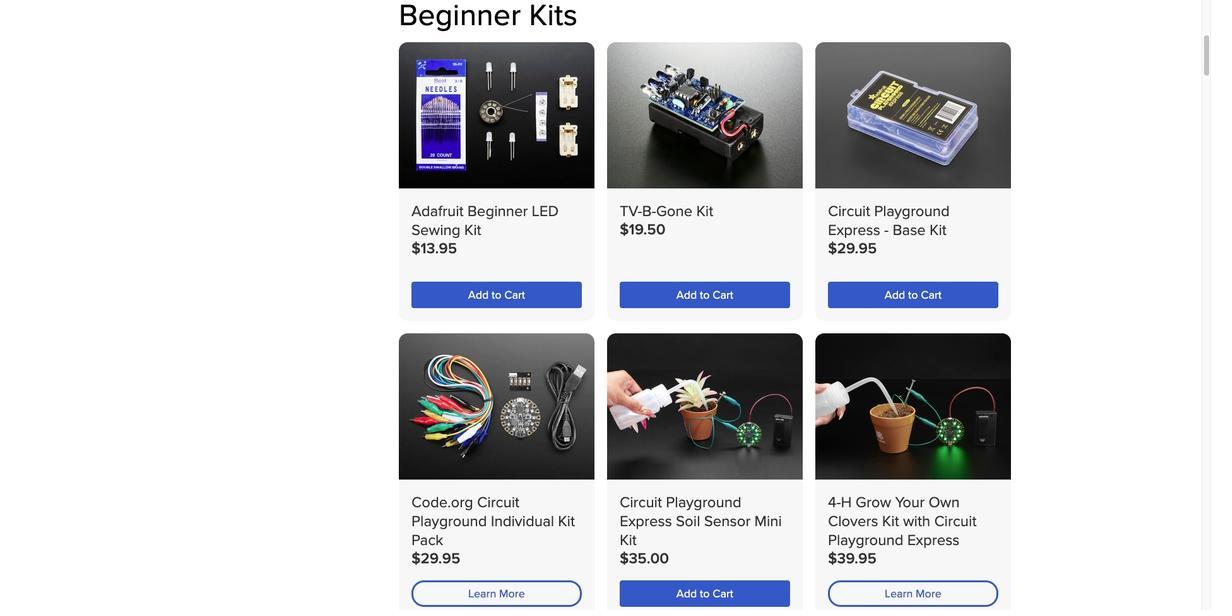 Task type: describe. For each thing, give the bounding box(es) containing it.
more for $29.95
[[499, 586, 525, 602]]

rectangular case for circuit playground express - base kit. image
[[815, 42, 1011, 189]]

circuit inside 4-h grow your own clovers kit with circuit playground express $39.95
[[934, 511, 977, 532]]

led
[[532, 200, 559, 222]]

kit inside 4-h grow your own clovers kit with circuit playground express $39.95
[[882, 511, 899, 532]]

learn more for $39.95
[[885, 586, 942, 602]]

learn for $39.95
[[885, 586, 913, 602]]

adafruit
[[411, 200, 464, 222]]

circuit playground express - base kit link
[[828, 200, 950, 241]]

learn more for $29.95
[[468, 586, 525, 602]]

beginner
[[467, 200, 528, 222]]

express for $29.95
[[828, 219, 880, 241]]

add to cart button for $35.00
[[620, 581, 790, 608]]

kit inside tv-b-gone kit $19.50
[[696, 200, 713, 222]]

kit inside adafruit beginner led sewing kit $13.95
[[464, 219, 481, 241]]

sewing
[[411, 219, 460, 241]]

angled assembled tv-b-gone kit in dramatic lighting. image
[[607, 42, 803, 189]]

top-down shot of a round dev board, alligator clips, a microusb cable, and rainbow led pcbs. image
[[399, 334, 594, 480]]

soil
[[676, 511, 700, 532]]

cart for $19.50
[[713, 287, 733, 303]]

kit inside circuit playground express soil sensor mini kit $35.00
[[620, 530, 637, 551]]

add for $19.50
[[676, 287, 697, 303]]

add for $35.00
[[676, 586, 697, 602]]

circuit inside code.org circuit playground individual kit pack $29.95
[[477, 492, 519, 513]]

b-
[[642, 200, 656, 222]]

more for $39.95
[[916, 586, 942, 602]]

learn more button for $39.95
[[828, 581, 998, 608]]

to for $35.00
[[700, 586, 710, 602]]

gone
[[656, 200, 692, 222]]

playground inside code.org circuit playground individual kit pack $29.95
[[411, 511, 487, 532]]

cart for kit
[[504, 287, 525, 303]]

circuit playground express - base kit $29.95
[[828, 200, 950, 260]]

add to cart button for $13.95
[[411, 282, 582, 308]]

with
[[903, 511, 930, 532]]

sensor
[[704, 511, 751, 532]]

h
[[841, 492, 852, 513]]

tv-b-gone kit $19.50
[[620, 200, 713, 241]]

circuit playground express soil sensor mini kit $35.00
[[620, 492, 782, 570]]

hand squeezing a water bottle into a potted plant with metal nail stuck into soil. nail connects to circuit playground lit up green. image
[[607, 334, 803, 480]]

own
[[929, 492, 960, 513]]

add for $13.95
[[468, 287, 489, 303]]

adafruit beginner led sewing kit $13.95
[[411, 200, 559, 260]]

pack
[[411, 530, 443, 551]]

playground inside circuit playground express soil sensor mini kit $35.00
[[666, 492, 741, 513]]

add to cart button for $29.95
[[828, 282, 998, 308]]

add to cart for $13.95
[[468, 287, 525, 303]]

code.org circuit playground individual kit pack $29.95
[[411, 492, 575, 570]]

add to cart for $19.50
[[676, 287, 733, 303]]

-
[[884, 219, 889, 241]]

base
[[893, 219, 926, 241]]

playground inside 4-h grow your own clovers kit with circuit playground express $39.95
[[828, 530, 903, 551]]



Task type: locate. For each thing, give the bounding box(es) containing it.
0 horizontal spatial more
[[499, 586, 525, 602]]

2 more from the left
[[916, 586, 942, 602]]

kit contents for adafruit beginner led sewing kit image
[[399, 42, 594, 189]]

add to cart
[[468, 287, 525, 303], [676, 287, 733, 303], [885, 287, 942, 303], [676, 586, 733, 602]]

learn more button for $29.95
[[411, 581, 582, 608]]

add to cart button
[[411, 282, 582, 308], [620, 282, 790, 308], [828, 282, 998, 308], [620, 581, 790, 608]]

adafruit beginner led sewing kit link
[[411, 200, 559, 241]]

2 learn more button from the left
[[828, 581, 998, 608]]

express inside 4-h grow your own clovers kit with circuit playground express $39.95
[[907, 530, 960, 551]]

tv-b-gone kit link
[[620, 200, 713, 222]]

kit right sewing
[[464, 219, 481, 241]]

cart for sensor
[[713, 586, 733, 602]]

express left -
[[828, 219, 880, 241]]

express up $35.00
[[620, 511, 672, 532]]

kit left soil
[[620, 530, 637, 551]]

your
[[895, 492, 925, 513]]

learn more
[[468, 586, 525, 602], [885, 586, 942, 602]]

to
[[492, 287, 501, 303], [700, 287, 710, 303], [908, 287, 918, 303], [700, 586, 710, 602]]

1 horizontal spatial learn more button
[[828, 581, 998, 608]]

1 more from the left
[[499, 586, 525, 602]]

clovers
[[828, 511, 878, 532]]

1 horizontal spatial $29.95
[[828, 237, 877, 260]]

individual
[[491, 511, 554, 532]]

kit left with
[[882, 511, 899, 532]]

express for kit
[[620, 511, 672, 532]]

$29.95 for circuit playground express - base kit $29.95
[[828, 237, 877, 260]]

mini
[[754, 511, 782, 532]]

circuit inside circuit playground express soil sensor mini kit $35.00
[[620, 492, 662, 513]]

learn more button
[[411, 581, 582, 608], [828, 581, 998, 608]]

more
[[499, 586, 525, 602], [916, 586, 942, 602]]

$29.95 inside code.org circuit playground individual kit pack $29.95
[[411, 548, 460, 570]]

kit inside circuit playground express - base kit $29.95
[[930, 219, 947, 241]]

kit right individual
[[558, 511, 575, 532]]

1 vertical spatial $29.95
[[411, 548, 460, 570]]

cart
[[504, 287, 525, 303], [713, 287, 733, 303], [921, 287, 942, 303], [713, 586, 733, 602]]

$29.95
[[828, 237, 877, 260], [411, 548, 460, 570]]

circuit right with
[[934, 511, 977, 532]]

$19.50
[[620, 218, 665, 241]]

kit inside code.org circuit playground individual kit pack $29.95
[[558, 511, 575, 532]]

$29.95 down code.org
[[411, 548, 460, 570]]

to for $29.95
[[908, 287, 918, 303]]

tv-
[[620, 200, 642, 222]]

express down own
[[907, 530, 960, 551]]

express inside circuit playground express soil sensor mini kit $35.00
[[620, 511, 672, 532]]

add to cart for $29.95
[[885, 287, 942, 303]]

playground
[[874, 200, 950, 222], [666, 492, 741, 513], [411, 511, 487, 532], [828, 530, 903, 551]]

1 horizontal spatial express
[[828, 219, 880, 241]]

circuit left soil
[[620, 492, 662, 513]]

0 horizontal spatial express
[[620, 511, 672, 532]]

learn
[[468, 586, 496, 602], [885, 586, 913, 602]]

0 horizontal spatial learn
[[468, 586, 496, 602]]

cart for base
[[921, 287, 942, 303]]

circuit
[[828, 200, 870, 222], [477, 492, 519, 513], [620, 492, 662, 513], [934, 511, 977, 532]]

circuit left -
[[828, 200, 870, 222]]

circuit inside circuit playground express - base kit $29.95
[[828, 200, 870, 222]]

$35.00
[[620, 548, 669, 570]]

1 horizontal spatial learn more
[[885, 586, 942, 602]]

1 horizontal spatial learn
[[885, 586, 913, 602]]

code.org
[[411, 492, 473, 513]]

kit
[[696, 200, 713, 222], [464, 219, 481, 241], [930, 219, 947, 241], [558, 511, 575, 532], [882, 511, 899, 532], [620, 530, 637, 551]]

circuit playground express soil sensor mini kit link
[[620, 492, 782, 551]]

2 learn from the left
[[885, 586, 913, 602]]

0 horizontal spatial $29.95
[[411, 548, 460, 570]]

4-h grow your own clovers kit with circuit playground express link
[[828, 492, 977, 551]]

1 horizontal spatial more
[[916, 586, 942, 602]]

circuit right code.org
[[477, 492, 519, 513]]

express
[[828, 219, 880, 241], [620, 511, 672, 532], [907, 530, 960, 551]]

0 vertical spatial $29.95
[[828, 237, 877, 260]]

add to cart button for $19.50
[[620, 282, 790, 308]]

add to cart for $35.00
[[676, 586, 733, 602]]

1 learn from the left
[[468, 586, 496, 602]]

$13.95
[[411, 237, 457, 260]]

kit right base
[[930, 219, 947, 241]]

2 learn more from the left
[[885, 586, 942, 602]]

4-
[[828, 492, 841, 513]]

0 horizontal spatial learn more button
[[411, 581, 582, 608]]

playground inside circuit playground express - base kit $29.95
[[874, 200, 950, 222]]

0 horizontal spatial learn more
[[468, 586, 525, 602]]

add for $29.95
[[885, 287, 905, 303]]

add
[[468, 287, 489, 303], [676, 287, 697, 303], [885, 287, 905, 303], [676, 586, 697, 602]]

$29.95 inside circuit playground express - base kit $29.95
[[828, 237, 877, 260]]

$39.95
[[828, 548, 876, 570]]

$29.95 for code.org circuit playground individual kit pack $29.95
[[411, 548, 460, 570]]

4-h grow your own clovers kit with circuit playground express $39.95
[[828, 492, 977, 570]]

person watering sprouts with a circuitry water sensor attached image
[[815, 334, 1011, 480]]

to for $19.50
[[700, 287, 710, 303]]

learn for $29.95
[[468, 586, 496, 602]]

grow
[[856, 492, 891, 513]]

1 learn more button from the left
[[411, 581, 582, 608]]

to for $13.95
[[492, 287, 501, 303]]

1 learn more from the left
[[468, 586, 525, 602]]

2 horizontal spatial express
[[907, 530, 960, 551]]

code.org circuit playground individual kit pack link
[[411, 492, 575, 551]]

kit right gone at right top
[[696, 200, 713, 222]]

$29.95 left -
[[828, 237, 877, 260]]

express inside circuit playground express - base kit $29.95
[[828, 219, 880, 241]]



Task type: vqa. For each thing, say whether or not it's contained in the screenshot.
sensor
yes



